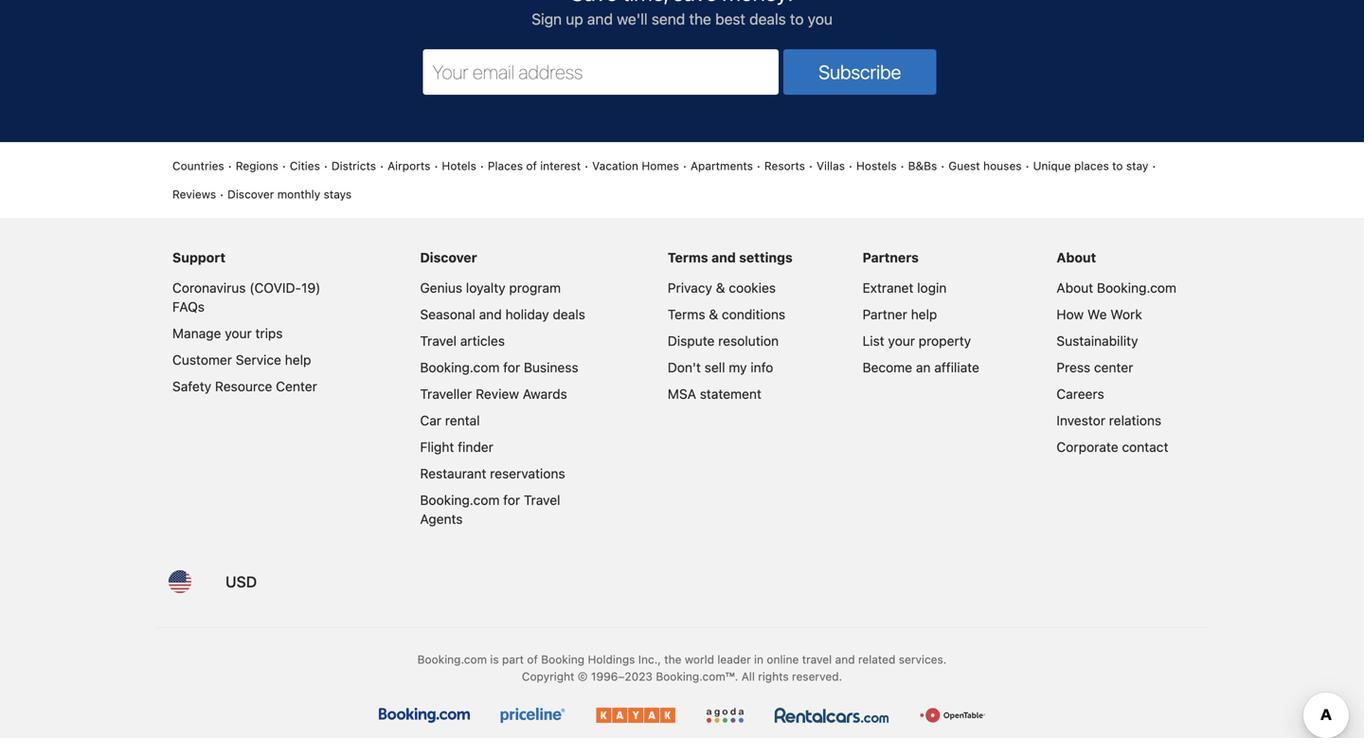 Task type: locate. For each thing, give the bounding box(es) containing it.
0 vertical spatial deals
[[750, 10, 786, 28]]

rentalcars image
[[775, 708, 890, 723], [775, 708, 890, 723]]

partners
[[863, 250, 919, 265]]

discover for discover monthly stays
[[228, 187, 274, 201]]

vacation homes link
[[592, 157, 679, 174]]

extranet login
[[863, 280, 947, 295]]

0 vertical spatial &
[[716, 280, 726, 295]]

seasonal
[[420, 306, 476, 322]]

subscribe button
[[784, 49, 937, 95]]

2 for from the top
[[503, 492, 520, 508]]

booking.com up agents
[[420, 492, 500, 508]]

1 horizontal spatial your
[[888, 333, 915, 349]]

and right up
[[588, 10, 613, 28]]

deals
[[750, 10, 786, 28], [553, 306, 586, 322]]

restaurant reservations link
[[420, 466, 565, 481]]

0 horizontal spatial deals
[[553, 306, 586, 322]]

1 vertical spatial for
[[503, 492, 520, 508]]

discover for discover
[[420, 250, 477, 265]]

booking.com for business
[[420, 359, 579, 375]]

1 vertical spatial help
[[285, 352, 311, 367]]

holdings
[[588, 653, 635, 666]]

discover up the genius
[[420, 250, 477, 265]]

about up how
[[1057, 280, 1094, 295]]

0 horizontal spatial your
[[225, 325, 252, 341]]

1 vertical spatial of
[[527, 653, 538, 666]]

safety resource center
[[172, 378, 317, 394]]

for down reservations
[[503, 492, 520, 508]]

services.
[[899, 653, 947, 666]]

settings
[[739, 250, 793, 265]]

your
[[225, 325, 252, 341], [888, 333, 915, 349]]

discover inside discover monthly stays link
[[228, 187, 274, 201]]

booking.com inside booking.com is part of booking holdings inc., the world leader in online travel and related services. copyright © 1996–2023 booking.com™. all rights reserved.
[[418, 653, 487, 666]]

hotels
[[442, 159, 477, 172]]

the inside booking.com is part of booking holdings inc., the world leader in online travel and related services. copyright © 1996–2023 booking.com™. all rights reserved.
[[665, 653, 682, 666]]

info
[[751, 359, 774, 375]]

districts
[[332, 159, 376, 172]]

flight finder
[[420, 439, 494, 455]]

places
[[1075, 159, 1110, 172]]

booking.com for booking.com for business
[[420, 359, 500, 375]]

1 for from the top
[[503, 359, 520, 375]]

careers link
[[1057, 386, 1105, 402]]

partner help
[[863, 306, 938, 322]]

usd
[[226, 573, 257, 591]]

terms for terms & conditions
[[668, 306, 706, 322]]

apartments link
[[691, 157, 753, 174]]

cities
[[290, 159, 320, 172]]

terms down privacy
[[668, 306, 706, 322]]

help up list your property on the top right of page
[[911, 306, 938, 322]]

priceline.com image
[[500, 708, 566, 723], [500, 708, 566, 723]]

booking.com for booking.com is part of booking holdings inc., the world leader in online travel and related services. copyright © 1996–2023 booking.com™. all rights reserved.
[[418, 653, 487, 666]]

investor relations
[[1057, 413, 1162, 428]]

kayak image
[[596, 708, 676, 723], [596, 708, 676, 723]]

privacy
[[668, 280, 713, 295]]

1 terms from the top
[[668, 250, 708, 265]]

travel articles link
[[420, 333, 505, 349]]

finder
[[458, 439, 494, 455]]

to left you
[[790, 10, 804, 28]]

about up the about booking.com link
[[1057, 250, 1097, 265]]

booking.com™.
[[656, 670, 739, 683]]

districts link
[[332, 157, 376, 174]]

booking.com for travel agents
[[420, 492, 561, 527]]

travel
[[420, 333, 457, 349], [524, 492, 561, 508]]

resorts
[[765, 159, 805, 172]]

and inside booking.com is part of booking holdings inc., the world leader in online travel and related services. copyright © 1996–2023 booking.com™. all rights reserved.
[[835, 653, 855, 666]]

msa
[[668, 386, 697, 402]]

flight finder link
[[420, 439, 494, 455]]

to left the stay
[[1113, 159, 1123, 172]]

0 horizontal spatial discover
[[228, 187, 274, 201]]

is
[[490, 653, 499, 666]]

0 horizontal spatial travel
[[420, 333, 457, 349]]

trips
[[255, 325, 283, 341]]

booking.com down the travel articles link
[[420, 359, 500, 375]]

booking.com
[[1097, 280, 1177, 295], [420, 359, 500, 375], [420, 492, 500, 508], [418, 653, 487, 666]]

reviews link
[[172, 186, 216, 203]]

for up review
[[503, 359, 520, 375]]

agents
[[420, 511, 463, 527]]

traveller review awards
[[420, 386, 567, 402]]

your up customer service help
[[225, 325, 252, 341]]

1 vertical spatial discover
[[420, 250, 477, 265]]

of right part
[[527, 653, 538, 666]]

affiliate
[[935, 359, 980, 375]]

your down partner help link
[[888, 333, 915, 349]]

in
[[754, 653, 764, 666]]

1 vertical spatial about
[[1057, 280, 1094, 295]]

press center link
[[1057, 359, 1134, 375]]

safety
[[172, 378, 212, 394]]

1 horizontal spatial discover
[[420, 250, 477, 265]]

press
[[1057, 359, 1091, 375]]

& down privacy & cookies link
[[709, 306, 719, 322]]

travel down seasonal
[[420, 333, 457, 349]]

1 horizontal spatial the
[[689, 10, 712, 28]]

discover down regions at the top of page
[[228, 187, 274, 201]]

& up terms & conditions
[[716, 280, 726, 295]]

1 vertical spatial to
[[1113, 159, 1123, 172]]

0 horizontal spatial the
[[665, 653, 682, 666]]

discover monthly stays
[[228, 187, 352, 201]]

1 horizontal spatial to
[[1113, 159, 1123, 172]]

world
[[685, 653, 715, 666]]

sell
[[705, 359, 726, 375]]

your for list
[[888, 333, 915, 349]]

program
[[509, 280, 561, 295]]

unique places to stay link
[[1034, 157, 1149, 174]]

how
[[1057, 306, 1084, 322]]

&
[[716, 280, 726, 295], [709, 306, 719, 322]]

1 vertical spatial travel
[[524, 492, 561, 508]]

©
[[578, 670, 588, 683]]

my
[[729, 359, 747, 375]]

travel down reservations
[[524, 492, 561, 508]]

how we work
[[1057, 306, 1143, 322]]

1 horizontal spatial travel
[[524, 492, 561, 508]]

partner
[[863, 306, 908, 322]]

booking.com image
[[379, 708, 470, 723], [379, 708, 470, 723]]

and right 'travel'
[[835, 653, 855, 666]]

(covid-
[[250, 280, 301, 295]]

the left best
[[689, 10, 712, 28]]

customer service help
[[172, 352, 311, 367]]

restaurant
[[420, 466, 487, 481]]

travel inside "booking.com for travel agents"
[[524, 492, 561, 508]]

2 terms from the top
[[668, 306, 706, 322]]

customer
[[172, 352, 232, 367]]

agoda image
[[706, 708, 745, 723]]

0 vertical spatial the
[[689, 10, 712, 28]]

1 horizontal spatial help
[[911, 306, 938, 322]]

0 vertical spatial of
[[526, 159, 537, 172]]

of right places
[[526, 159, 537, 172]]

to
[[790, 10, 804, 28], [1113, 159, 1123, 172]]

1 vertical spatial terms
[[668, 306, 706, 322]]

0 vertical spatial discover
[[228, 187, 274, 201]]

deals right best
[[750, 10, 786, 28]]

an
[[916, 359, 931, 375]]

conditions
[[722, 306, 786, 322]]

safety resource center link
[[172, 378, 317, 394]]

traveller review awards link
[[420, 386, 567, 402]]

1 vertical spatial &
[[709, 306, 719, 322]]

1 about from the top
[[1057, 250, 1097, 265]]

login
[[918, 280, 947, 295]]

booking.com left the is
[[418, 653, 487, 666]]

booking.com up work
[[1097, 280, 1177, 295]]

b&bs
[[908, 159, 937, 172]]

for for travel
[[503, 492, 520, 508]]

contact
[[1122, 439, 1169, 455]]

0 vertical spatial terms
[[668, 250, 708, 265]]

2 about from the top
[[1057, 280, 1094, 295]]

loyalty
[[466, 280, 506, 295]]

don't sell my info
[[668, 359, 774, 375]]

1 vertical spatial the
[[665, 653, 682, 666]]

booking.com inside "booking.com for travel agents"
[[420, 492, 500, 508]]

stays
[[324, 187, 352, 201]]

car rental link
[[420, 413, 480, 428]]

the right inc.,
[[665, 653, 682, 666]]

restaurant reservations
[[420, 466, 565, 481]]

0 vertical spatial about
[[1057, 250, 1097, 265]]

help up center
[[285, 352, 311, 367]]

& for privacy
[[716, 280, 726, 295]]

0 horizontal spatial to
[[790, 10, 804, 28]]

list your property link
[[863, 333, 972, 349]]

0 vertical spatial for
[[503, 359, 520, 375]]

1 vertical spatial deals
[[553, 306, 586, 322]]

deals right holiday on the top left
[[553, 306, 586, 322]]

about for about
[[1057, 250, 1097, 265]]

opentable image
[[920, 708, 986, 723], [920, 708, 986, 723]]

for inside "booking.com for travel agents"
[[503, 492, 520, 508]]

corporate
[[1057, 439, 1119, 455]]

car
[[420, 413, 442, 428]]

terms up privacy
[[668, 250, 708, 265]]

flight
[[420, 439, 454, 455]]



Task type: describe. For each thing, give the bounding box(es) containing it.
business
[[524, 359, 579, 375]]

subscribe
[[819, 60, 902, 83]]

center
[[1095, 359, 1134, 375]]

we
[[1088, 306, 1107, 322]]

Your email address email field
[[423, 49, 779, 95]]

rights
[[758, 670, 789, 683]]

how we work link
[[1057, 306, 1143, 322]]

resorts link
[[765, 157, 805, 174]]

holiday
[[506, 306, 549, 322]]

msa statement link
[[668, 386, 762, 402]]

cookies
[[729, 280, 776, 295]]

for for business
[[503, 359, 520, 375]]

up
[[566, 10, 584, 28]]

investor
[[1057, 413, 1106, 428]]

villas link
[[817, 157, 845, 174]]

and up privacy & cookies
[[712, 250, 736, 265]]

places of interest link
[[488, 157, 581, 174]]

usd button
[[214, 559, 268, 604]]

terms & conditions
[[668, 306, 786, 322]]

hotels link
[[442, 157, 477, 174]]

subscribe footer
[[0, 0, 1365, 738]]

unique places to stay
[[1034, 159, 1149, 172]]

don't
[[668, 359, 701, 375]]

partner help link
[[863, 306, 938, 322]]

19)
[[301, 280, 321, 295]]

booking.com for booking.com for travel agents
[[420, 492, 500, 508]]

genius
[[420, 280, 463, 295]]

reviews
[[172, 187, 216, 201]]

and down genius loyalty program
[[479, 306, 502, 322]]

about booking.com
[[1057, 280, 1177, 295]]

all
[[742, 670, 755, 683]]

b&bs link
[[908, 157, 937, 174]]

countries
[[172, 159, 224, 172]]

booking.com for travel agents link
[[420, 492, 561, 527]]

car rental
[[420, 413, 480, 428]]

0 vertical spatial to
[[790, 10, 804, 28]]

agoda image
[[706, 708, 745, 723]]

part
[[502, 653, 524, 666]]

you
[[808, 10, 833, 28]]

online
[[767, 653, 799, 666]]

extranet
[[863, 280, 914, 295]]

0 vertical spatial travel
[[420, 333, 457, 349]]

reservations
[[490, 466, 565, 481]]

hostels link
[[857, 157, 897, 174]]

privacy & cookies link
[[668, 280, 776, 295]]

work
[[1111, 306, 1143, 322]]

about for about booking.com
[[1057, 280, 1094, 295]]

booking
[[541, 653, 585, 666]]

of inside booking.com is part of booking holdings inc., the world leader in online travel and related services. copyright © 1996–2023 booking.com™. all rights reserved.
[[527, 653, 538, 666]]

leader
[[718, 653, 751, 666]]

interest
[[540, 159, 581, 172]]

coronavirus (covid-19) faqs
[[172, 280, 321, 314]]

cities link
[[290, 157, 320, 174]]

become
[[863, 359, 913, 375]]

privacy & cookies
[[668, 280, 776, 295]]

traveller
[[420, 386, 472, 402]]

1 horizontal spatial deals
[[750, 10, 786, 28]]

coronavirus
[[172, 280, 246, 295]]

customer service help link
[[172, 352, 311, 367]]

become an affiliate link
[[863, 359, 980, 375]]

investor relations link
[[1057, 413, 1162, 428]]

guest houses
[[949, 159, 1022, 172]]

0 horizontal spatial help
[[285, 352, 311, 367]]

sustainability link
[[1057, 333, 1139, 349]]

terms for terms and settings
[[668, 250, 708, 265]]

your for manage
[[225, 325, 252, 341]]

articles
[[460, 333, 505, 349]]

dispute resolution
[[668, 333, 779, 349]]

corporate contact link
[[1057, 439, 1169, 455]]

statement
[[700, 386, 762, 402]]

travel
[[802, 653, 832, 666]]

seasonal and holiday deals
[[420, 306, 586, 322]]

genius loyalty program link
[[420, 280, 561, 295]]

list your property
[[863, 333, 972, 349]]

sign
[[532, 10, 562, 28]]

list
[[863, 333, 885, 349]]

regions link
[[236, 157, 279, 174]]

support
[[172, 250, 226, 265]]

careers
[[1057, 386, 1105, 402]]

& for terms
[[709, 306, 719, 322]]

places of interest
[[488, 159, 581, 172]]

sign up and we'll send the best deals to you
[[532, 10, 833, 28]]

0 vertical spatial help
[[911, 306, 938, 322]]

travel articles
[[420, 333, 505, 349]]

relations
[[1110, 413, 1162, 428]]

terms & conditions link
[[668, 306, 786, 322]]

become an affiliate
[[863, 359, 980, 375]]

seasonal and holiday deals link
[[420, 306, 586, 322]]

of inside places of interest link
[[526, 159, 537, 172]]

reserved.
[[792, 670, 843, 683]]

hostels
[[857, 159, 897, 172]]

countries link
[[172, 157, 224, 174]]

coronavirus (covid-19) faqs link
[[172, 280, 321, 314]]



Task type: vqa. For each thing, say whether or not it's contained in the screenshot.
middle From
no



